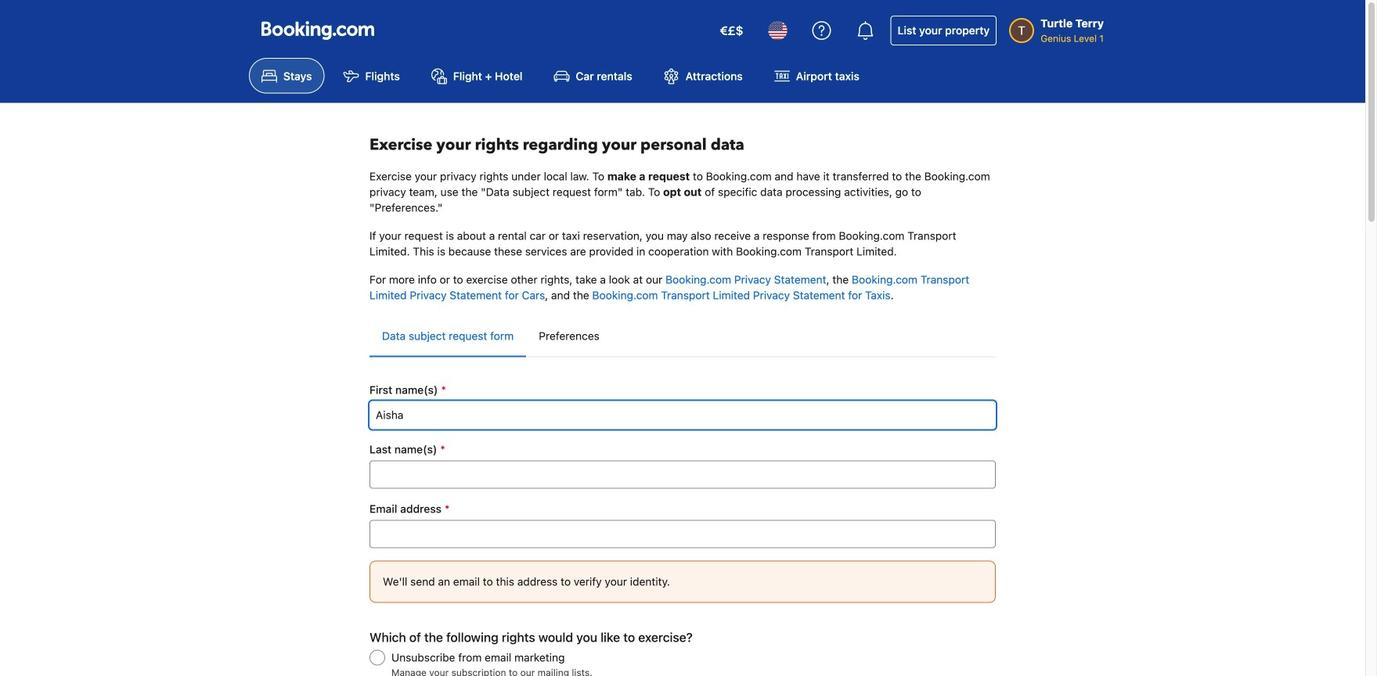 Task type: vqa. For each thing, say whether or not it's contained in the screenshot.
TAB LIST
yes



Task type: locate. For each thing, give the bounding box(es) containing it.
booking.com online hotel reservations image
[[262, 21, 374, 40]]

None field
[[370, 401, 996, 429], [370, 461, 996, 489], [370, 401, 996, 429], [370, 461, 996, 489]]

tab list
[[370, 316, 996, 358]]

None email field
[[370, 520, 996, 549]]



